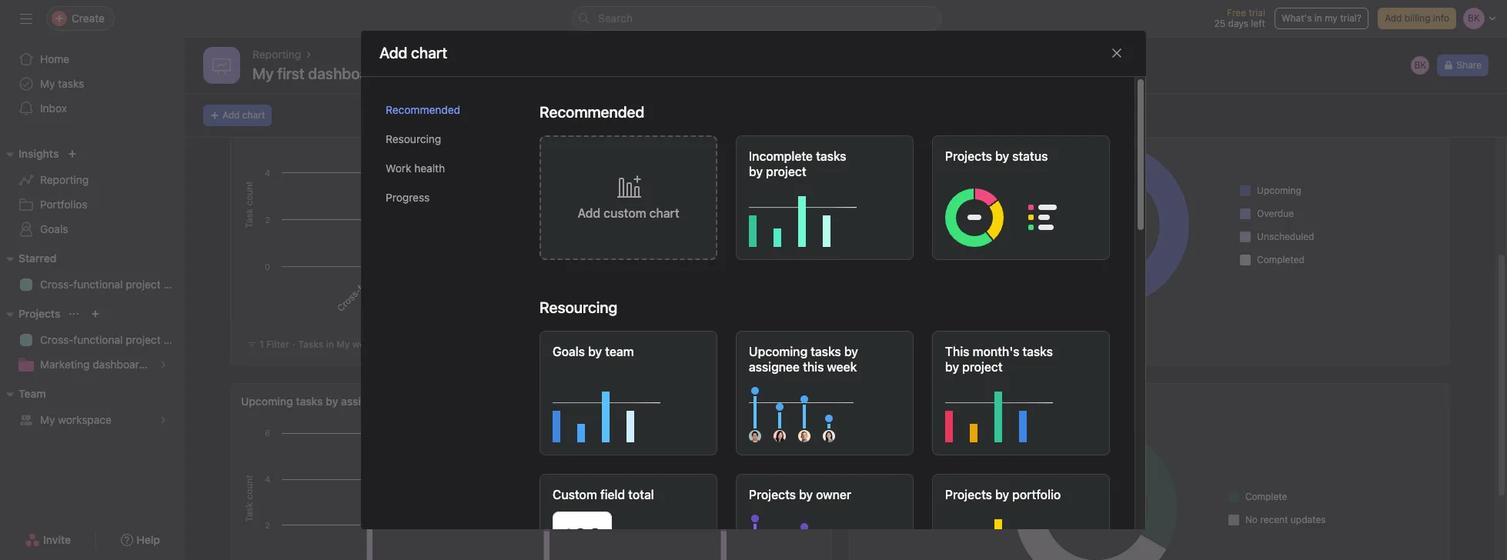 Task type: locate. For each thing, give the bounding box(es) containing it.
cross-functional project plan
[[40, 278, 185, 291], [40, 333, 185, 346]]

my inside the global 'element'
[[40, 77, 55, 90]]

1 horizontal spatial 1
[[878, 339, 882, 350]]

1 horizontal spatial upcoming tasks by assignee this week
[[749, 345, 858, 374]]

my inside "link"
[[40, 413, 55, 426]]

1 recommended from the left
[[386, 103, 460, 116]]

search list box
[[572, 6, 941, 31]]

1 vertical spatial goals
[[553, 345, 585, 358]]

0 horizontal spatial goals
[[40, 222, 68, 236]]

cross- up marketing
[[40, 333, 73, 346]]

projects for projects by owner
[[749, 488, 796, 502]]

reporting inside insights element
[[40, 173, 89, 186]]

0 vertical spatial assignee
[[749, 360, 800, 374]]

1 vertical spatial this week
[[389, 395, 437, 408]]

projects by owner
[[749, 488, 851, 502]]

upcoming tasks by assignee this week
[[749, 345, 858, 374], [241, 395, 437, 408]]

image of a multicolored column chart image
[[945, 381, 1102, 442], [945, 509, 1102, 560]]

1 horizontal spatial add
[[578, 206, 601, 220]]

hide sidebar image
[[20, 12, 32, 25]]

my workspace
[[40, 413, 112, 426]]

2 vertical spatial upcoming
[[241, 395, 293, 408]]

cross-functional project plan inside 'projects' element
[[40, 333, 185, 346]]

2 functional from the top
[[73, 333, 123, 346]]

projects for projects by portfolio
[[945, 488, 992, 502]]

workspace inside my workspace "link"
[[58, 413, 112, 426]]

custom field total
[[553, 488, 654, 502]]

1 horizontal spatial by project
[[945, 360, 1003, 374]]

custom field total button
[[540, 474, 717, 560]]

1 vertical spatial cross-functional project plan link
[[9, 328, 185, 353]]

project down goals link
[[126, 278, 161, 291]]

1 horizontal spatial assignee
[[749, 360, 800, 374]]

functional up marketing dashboards
[[73, 333, 123, 346]]

my workspace link
[[9, 408, 176, 433]]

incomplete tasks by project
[[749, 149, 846, 178]]

1 vertical spatial assignee
[[341, 395, 386, 408]]

projects down starred
[[18, 307, 60, 320]]

1 plan from the top
[[164, 278, 185, 291]]

insights element
[[0, 140, 185, 245]]

0 vertical spatial resourcing
[[386, 132, 441, 145]]

1 vertical spatial reporting link
[[9, 168, 176, 192]]

1 vertical spatial upcoming tasks by assignee this week
[[241, 395, 437, 408]]

reporting link
[[252, 46, 301, 63], [9, 168, 176, 192]]

close image
[[1111, 47, 1123, 60]]

my
[[1325, 12, 1338, 24]]

0 horizontal spatial recommended
[[386, 103, 460, 116]]

show options image
[[390, 68, 402, 80]]

1 horizontal spatial reporting
[[252, 48, 301, 61]]

reporting link inside insights element
[[9, 168, 176, 192]]

1 horizontal spatial recommended
[[540, 103, 645, 121]]

reporting
[[252, 48, 301, 61], [40, 173, 89, 186]]

2 project from the top
[[126, 333, 161, 346]]

goals left "by team"
[[553, 345, 585, 358]]

image of a multicolored column chart image for by portfolio
[[945, 509, 1102, 560]]

starred element
[[0, 245, 185, 300]]

add left chart
[[222, 109, 240, 121]]

1 cross- from the top
[[40, 278, 73, 291]]

tasks
[[298, 339, 324, 350], [917, 339, 942, 350]]

cross-functional project plan link up marketing dashboards
[[9, 328, 185, 353]]

1 functional from the top
[[73, 278, 123, 291]]

1 horizontal spatial reporting link
[[252, 46, 301, 63]]

add chart
[[379, 44, 447, 62]]

tasks
[[58, 77, 84, 90], [816, 149, 846, 163], [811, 345, 841, 358], [1023, 345, 1053, 358], [296, 395, 323, 408]]

2 1 from the left
[[878, 339, 882, 350]]

plan inside 'projects' element
[[164, 333, 185, 346]]

1 vertical spatial resourcing
[[540, 298, 617, 316]]

2 horizontal spatial in
[[1315, 12, 1322, 24]]

0 horizontal spatial upcoming tasks by assignee this week
[[241, 395, 437, 408]]

image of a blue lollipop chart image
[[749, 381, 906, 442]]

in
[[1315, 12, 1322, 24], [326, 339, 334, 350], [945, 339, 952, 350]]

add for add billing info
[[1385, 12, 1402, 24]]

0 vertical spatial cross-functional project plan
[[40, 278, 185, 291]]

projects left by portfolio
[[945, 488, 992, 502]]

1 cross-functional project plan link from the top
[[9, 272, 185, 297]]

projects inside 'dropdown button'
[[18, 307, 60, 320]]

cross- down starred
[[40, 278, 73, 291]]

0 vertical spatial project
[[126, 278, 161, 291]]

0 horizontal spatial 1 filter
[[259, 339, 289, 350]]

insights
[[18, 147, 59, 160]]

1 horizontal spatial this week
[[803, 360, 857, 374]]

projects left by owner
[[749, 488, 796, 502]]

projects left the project status
[[859, 395, 901, 408]]

goals down portfolios
[[40, 222, 68, 236]]

0 vertical spatial plan
[[164, 278, 185, 291]]

global element
[[0, 38, 185, 130]]

work health
[[386, 161, 445, 174]]

1 cross-functional project plan from the top
[[40, 278, 185, 291]]

projects inside 'button'
[[945, 488, 992, 502]]

functional inside 'projects' element
[[73, 333, 123, 346]]

projects by owner button
[[736, 474, 914, 560]]

octopus
[[511, 280, 545, 314]]

reporting up portfolios
[[40, 173, 89, 186]]

search
[[598, 12, 633, 25]]

report image
[[212, 56, 231, 75]]

1 horizontal spatial by
[[844, 345, 858, 358]]

0 horizontal spatial filter
[[266, 339, 289, 350]]

functional down goals link
[[73, 278, 123, 291]]

1 vertical spatial cross-
[[40, 333, 73, 346]]

cross-
[[40, 278, 73, 291], [40, 333, 73, 346]]

0 horizontal spatial reporting link
[[9, 168, 176, 192]]

add to starred image
[[412, 68, 424, 80]]

custom
[[553, 488, 597, 502]]

recommended inside button
[[386, 103, 460, 116]]

by inside button
[[844, 345, 858, 358]]

2 recommended from the left
[[540, 103, 645, 121]]

portfolios
[[40, 198, 87, 211]]

0 horizontal spatial 1
[[259, 339, 264, 350]]

invite
[[43, 533, 71, 547]]

image of a multicolored column chart image down by portfolio
[[945, 509, 1102, 560]]

1 horizontal spatial 1 filter
[[878, 339, 908, 350]]

by project down this
[[945, 360, 1003, 374]]

1 vertical spatial cross-functional project plan
[[40, 333, 185, 346]]

recommended
[[386, 103, 460, 116], [540, 103, 645, 121]]

add billing info
[[1385, 12, 1449, 24]]

by project inside this month's tasks by project
[[945, 360, 1003, 374]]

0 horizontal spatial workspace
[[58, 413, 112, 426]]

1 vertical spatial by project
[[945, 360, 1003, 374]]

free trial 25 days left
[[1214, 7, 1265, 29]]

0 vertical spatial upcoming
[[1257, 184, 1301, 196]]

assignee
[[749, 360, 800, 374], [341, 395, 386, 408]]

0 vertical spatial this week
[[803, 360, 857, 374]]

2 horizontal spatial workspace
[[971, 339, 1019, 350]]

0 vertical spatial functional
[[73, 278, 123, 291]]

resourcing up work health
[[386, 132, 441, 145]]

by project down incomplete
[[749, 164, 806, 178]]

add for add chart
[[222, 109, 240, 121]]

2 horizontal spatial upcoming
[[1257, 184, 1301, 196]]

filter
[[266, 339, 289, 350], [885, 339, 908, 350]]

image of a purple lollipop chart image
[[749, 509, 906, 560]]

2 cross-functional project plan link from the top
[[9, 328, 185, 353]]

team button
[[0, 385, 46, 403]]

functional
[[73, 278, 123, 291], [73, 333, 123, 346]]

1 vertical spatial project
[[126, 333, 161, 346]]

1 image of a multicolored column chart image from the top
[[945, 381, 1102, 442]]

assignee inside 'upcoming tasks by assignee this week'
[[749, 360, 800, 374]]

add left custom chart
[[578, 206, 601, 220]]

2 image of a multicolored column chart image from the top
[[945, 509, 1102, 560]]

upcoming
[[1257, 184, 1301, 196], [749, 345, 808, 358], [241, 395, 293, 408]]

projects for projects by project status
[[859, 395, 901, 408]]

marketing dashboards link
[[9, 353, 176, 377]]

my first dashboard
[[252, 65, 382, 82]]

by project
[[749, 164, 806, 178], [945, 360, 1003, 374]]

days
[[1228, 18, 1248, 29]]

1 horizontal spatial goals
[[553, 345, 585, 358]]

1 vertical spatial reporting
[[40, 173, 89, 186]]

0 horizontal spatial by
[[326, 395, 338, 408]]

add left the billing
[[1385, 12, 1402, 24]]

2 cross-functional project plan from the top
[[40, 333, 185, 346]]

resourcing down specimen
[[540, 298, 617, 316]]

1 filter from the left
[[266, 339, 289, 350]]

add custom chart
[[578, 206, 679, 220]]

0 vertical spatial cross-functional project plan link
[[9, 272, 185, 297]]

0 vertical spatial image of a multicolored column chart image
[[945, 381, 1102, 442]]

projects by portfolio
[[945, 488, 1061, 502]]

this month's tasks by project
[[945, 345, 1053, 374]]

cross-functional project plan link down goals link
[[9, 272, 185, 297]]

0 horizontal spatial tasks
[[298, 339, 324, 350]]

0 horizontal spatial by project
[[749, 164, 806, 178]]

1 vertical spatial upcoming
[[749, 345, 808, 358]]

2 horizontal spatial by
[[904, 395, 916, 408]]

work health button
[[386, 154, 515, 183]]

1 filter
[[259, 339, 289, 350], [878, 339, 908, 350]]

cross-functional project plan link
[[9, 272, 185, 297], [9, 328, 185, 353]]

2 horizontal spatial add
[[1385, 12, 1402, 24]]

0 vertical spatial reporting link
[[252, 46, 301, 63]]

1
[[259, 339, 264, 350], [878, 339, 882, 350]]

1 vertical spatial functional
[[73, 333, 123, 346]]

2 plan from the top
[[164, 333, 185, 346]]

my for my first dashboard
[[252, 65, 274, 82]]

upcoming inside 'upcoming tasks by assignee this week'
[[749, 345, 808, 358]]

1 horizontal spatial tasks in my workspace
[[917, 339, 1019, 350]]

tasks inside incomplete tasks by project
[[816, 149, 846, 163]]

0 horizontal spatial resourcing
[[386, 132, 441, 145]]

starred button
[[0, 249, 57, 268]]

what's in my trial? button
[[1275, 8, 1369, 29]]

1 project from the top
[[126, 278, 161, 291]]

2 tasks from the left
[[917, 339, 942, 350]]

work
[[386, 161, 411, 174]]

projects for projects by status
[[945, 149, 992, 163]]

2 cross- from the top
[[40, 333, 73, 346]]

cross- inside "starred" element
[[40, 278, 73, 291]]

0 vertical spatial goals
[[40, 222, 68, 236]]

1 horizontal spatial resourcing
[[540, 298, 617, 316]]

projects left by status at the right of page
[[945, 149, 992, 163]]

projects for projects
[[18, 307, 60, 320]]

add custom chart button
[[540, 135, 717, 260]]

by
[[844, 345, 858, 358], [326, 395, 338, 408], [904, 395, 916, 408]]

goals
[[40, 222, 68, 236], [553, 345, 585, 358]]

dashboards
[[93, 358, 151, 371]]

0 vertical spatial upcoming tasks by assignee this week
[[749, 345, 858, 374]]

0 horizontal spatial upcoming
[[241, 395, 293, 408]]

goals inside button
[[553, 345, 585, 358]]

tasks in my workspace
[[298, 339, 401, 350], [917, 339, 1019, 350]]

0 vertical spatial by project
[[749, 164, 806, 178]]

progress button
[[386, 183, 515, 212]]

0 horizontal spatial this week
[[389, 395, 437, 408]]

0 vertical spatial reporting
[[252, 48, 301, 61]]

upcoming tasks by assignee this week inside the upcoming tasks by assignee this week button
[[749, 345, 858, 374]]

image of a multicolored column chart image for month's
[[945, 381, 1102, 442]]

health
[[414, 161, 445, 174]]

reporting link up my first dashboard
[[252, 46, 301, 63]]

0 vertical spatial cross-
[[40, 278, 73, 291]]

1 horizontal spatial filter
[[885, 339, 908, 350]]

image of a multicolored column chart image inside this month's tasks by project button
[[945, 381, 1102, 442]]

project up dashboards
[[126, 333, 161, 346]]

add for add custom chart
[[578, 206, 601, 220]]

left
[[1251, 18, 1265, 29]]

1 vertical spatial image of a multicolored column chart image
[[945, 509, 1102, 560]]

1 horizontal spatial tasks
[[917, 339, 942, 350]]

0 horizontal spatial add
[[222, 109, 240, 121]]

reporting link up portfolios
[[9, 168, 176, 192]]

image of a multicolored column chart image down this month's tasks by project on the bottom of the page
[[945, 381, 1102, 442]]

cross-functional project plan up dashboards
[[40, 333, 185, 346]]

1 vertical spatial plan
[[164, 333, 185, 346]]

projects element
[[0, 300, 185, 380]]

marketing dashboards
[[40, 358, 151, 371]]

0 horizontal spatial tasks in my workspace
[[298, 339, 401, 350]]

my
[[252, 65, 274, 82], [40, 77, 55, 90], [336, 339, 350, 350], [955, 339, 968, 350], [40, 413, 55, 426]]

my for my workspace
[[40, 413, 55, 426]]

0 horizontal spatial reporting
[[40, 173, 89, 186]]

2 filter from the left
[[885, 339, 908, 350]]

image of a multicolored column chart image inside projects by portfolio 'button'
[[945, 509, 1102, 560]]

1 vertical spatial add
[[222, 109, 240, 121]]

goals inside insights element
[[40, 222, 68, 236]]

0 vertical spatial add
[[1385, 12, 1402, 24]]

2 vertical spatial add
[[578, 206, 601, 220]]

1 horizontal spatial upcoming
[[749, 345, 808, 358]]

my for my tasks
[[40, 77, 55, 90]]

plan
[[164, 278, 185, 291], [164, 333, 185, 346]]

reporting up my first dashboard
[[252, 48, 301, 61]]

tasks inside my tasks link
[[58, 77, 84, 90]]

cross-functional project plan down goals link
[[40, 278, 185, 291]]

image of a green column chart image
[[749, 185, 906, 247]]



Task type: describe. For each thing, give the bounding box(es) containing it.
team
[[18, 387, 46, 400]]

projects button
[[0, 305, 60, 323]]

starred
[[18, 252, 57, 265]]

project status
[[919, 395, 990, 408]]

add chart
[[222, 109, 265, 121]]

project inside "starred" element
[[126, 278, 161, 291]]

cross- inside 'projects' element
[[40, 333, 73, 346]]

custom chart
[[604, 206, 679, 220]]

recent
[[1260, 514, 1288, 525]]

image of a numeric rollup card image
[[553, 509, 710, 560]]

home link
[[9, 47, 176, 72]]

what's in my trial?
[[1282, 12, 1362, 24]]

drisco's
[[688, 281, 722, 314]]

functional inside "starred" element
[[73, 278, 123, 291]]

portfolios link
[[9, 192, 176, 217]]

by owner
[[799, 488, 851, 502]]

invite button
[[15, 527, 81, 554]]

by status
[[995, 149, 1048, 163]]

this month's tasks by project button
[[932, 331, 1110, 455]]

bk button
[[1410, 55, 1431, 76]]

progress
[[386, 191, 430, 204]]

resourcing button
[[386, 124, 515, 154]]

goals for goals
[[40, 222, 68, 236]]

month's
[[973, 345, 1019, 358]]

goals link
[[9, 217, 176, 242]]

billing
[[1405, 12, 1431, 24]]

this
[[945, 345, 970, 358]]

this week inside 'upcoming tasks by assignee this week'
[[803, 360, 857, 374]]

by portfolio
[[995, 488, 1061, 502]]

no
[[1245, 514, 1258, 525]]

teams element
[[0, 380, 185, 436]]

2 1 filter from the left
[[878, 339, 908, 350]]

cross-functional project plan inside "starred" element
[[40, 278, 185, 291]]

incomplete tasks by project button
[[736, 135, 914, 260]]

drinks
[[715, 259, 743, 287]]

0 horizontal spatial in
[[326, 339, 334, 350]]

info
[[1433, 12, 1449, 24]]

projects by project status
[[859, 395, 990, 408]]

octopus specimen
[[511, 247, 578, 314]]

chart
[[242, 109, 265, 121]]

in inside button
[[1315, 12, 1322, 24]]

inbox
[[40, 102, 67, 115]]

no recent updates
[[1245, 514, 1326, 525]]

specimen
[[539, 247, 578, 286]]

by project inside incomplete tasks by project
[[749, 164, 806, 178]]

free
[[1227, 7, 1246, 18]]

unscheduled
[[1257, 231, 1314, 242]]

trial
[[1249, 7, 1265, 18]]

trial?
[[1340, 12, 1362, 24]]

1 tasks from the left
[[298, 339, 324, 350]]

insights button
[[0, 145, 59, 163]]

tasks inside 'upcoming tasks by assignee this week'
[[811, 345, 841, 358]]

image of a blue column chart image
[[553, 381, 710, 442]]

1 horizontal spatial workspace
[[352, 339, 401, 350]]

goals by team
[[553, 345, 634, 358]]

cross-functional project plan link inside "starred" element
[[9, 272, 185, 297]]

home
[[40, 52, 69, 65]]

search button
[[572, 6, 941, 31]]

first dashboard
[[277, 65, 382, 82]]

1 1 from the left
[[259, 339, 264, 350]]

goals for goals by team
[[553, 345, 585, 358]]

goals by team button
[[540, 331, 717, 455]]

bk
[[1414, 59, 1427, 71]]

tasks inside this month's tasks by project
[[1023, 345, 1053, 358]]

marketing
[[40, 358, 90, 371]]

projects by portfolio button
[[932, 474, 1110, 560]]

complete
[[1245, 491, 1287, 502]]

updates
[[1291, 514, 1326, 525]]

my tasks link
[[9, 72, 176, 96]]

1 1 filter from the left
[[259, 339, 289, 350]]

1 horizontal spatial in
[[945, 339, 952, 350]]

upcoming tasks by assignee this week button
[[736, 331, 914, 455]]

drisco's drinks
[[688, 259, 743, 314]]

my tasks
[[40, 77, 84, 90]]

field total
[[600, 488, 654, 502]]

incomplete
[[749, 149, 813, 163]]

share button
[[1437, 55, 1489, 76]]

by team
[[588, 345, 634, 358]]

1 tasks in my workspace from the left
[[298, 339, 401, 350]]

resourcing inside button
[[386, 132, 441, 145]]

projects by status
[[945, 149, 1048, 163]]

add billing info button
[[1378, 8, 1456, 29]]

0 horizontal spatial assignee
[[341, 395, 386, 408]]

recommended button
[[386, 95, 515, 124]]

2 tasks in my workspace from the left
[[917, 339, 1019, 350]]

overdue
[[1257, 207, 1294, 219]]

25
[[1214, 18, 1226, 29]]

add chart button
[[203, 105, 272, 126]]

completed
[[1257, 254, 1305, 265]]

share
[[1457, 59, 1482, 71]]

inbox link
[[9, 96, 176, 121]]

plan inside "starred" element
[[164, 278, 185, 291]]

image of a multicolored donut chart image
[[945, 185, 1102, 247]]

projects by status button
[[932, 135, 1110, 260]]

what's
[[1282, 12, 1312, 24]]



Task type: vqa. For each thing, say whether or not it's contained in the screenshot.
the "Add" within Add chart 'button'
yes



